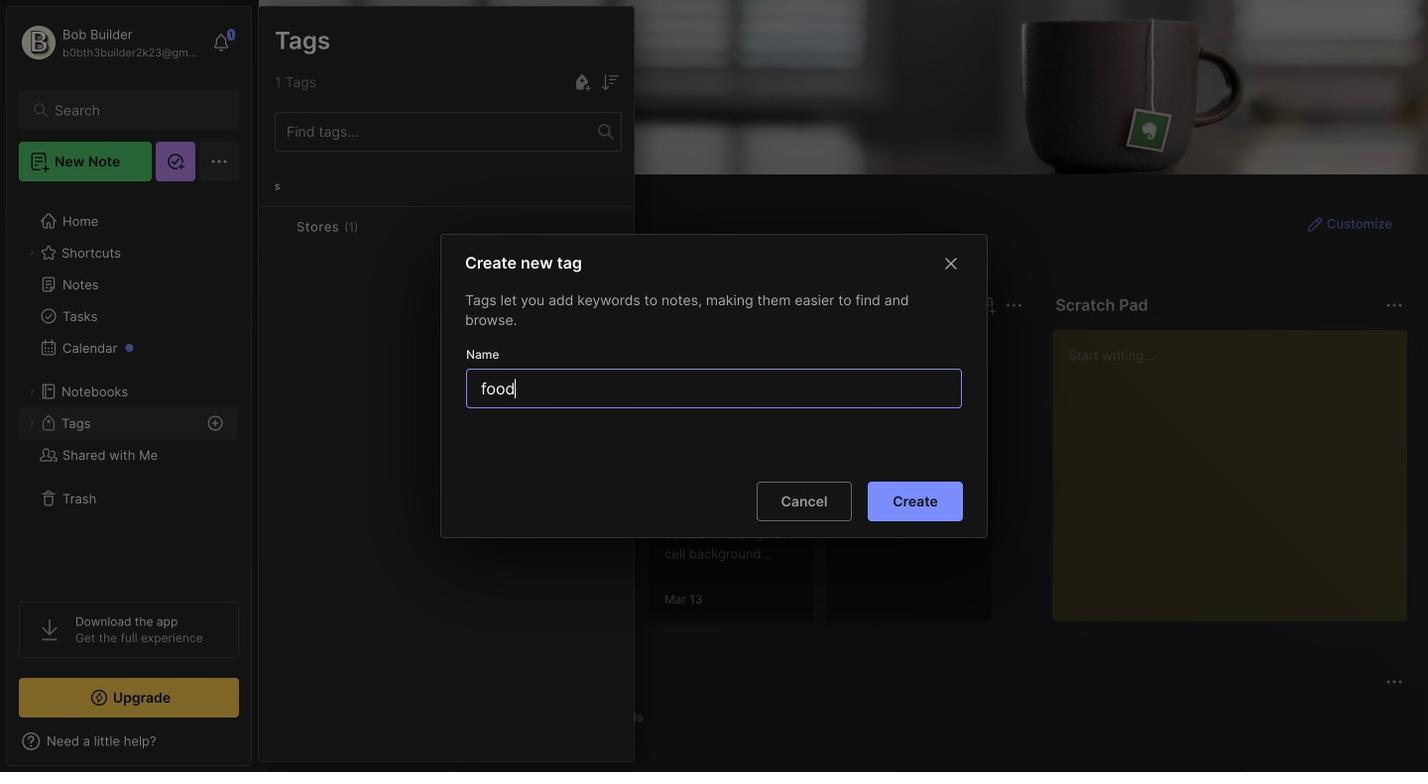 Task type: locate. For each thing, give the bounding box(es) containing it.
tab list
[[295, 706, 1401, 730]]

0 horizontal spatial tab
[[361, 329, 441, 353]]

tab
[[361, 329, 441, 353], [538, 706, 589, 730], [597, 706, 653, 730]]

Search text field
[[55, 101, 213, 120]]

Find tags… text field
[[276, 119, 598, 145]]

Start writing… text field
[[1069, 330, 1407, 606]]

tree
[[7, 193, 251, 584]]

None search field
[[55, 98, 213, 122]]

expand tags image
[[26, 418, 38, 430]]

Tag name text field
[[479, 370, 954, 408]]

row group
[[259, 168, 634, 275], [291, 365, 1005, 635]]

2 horizontal spatial tab
[[597, 706, 653, 730]]

expand notebooks image
[[26, 386, 38, 398]]

main element
[[0, 0, 258, 773]]

0 vertical spatial row group
[[259, 168, 634, 275]]



Task type: describe. For each thing, give the bounding box(es) containing it.
close image
[[940, 252, 963, 276]]

1 vertical spatial row group
[[291, 365, 1005, 635]]

none search field inside main element
[[55, 98, 213, 122]]

1 horizontal spatial tab
[[538, 706, 589, 730]]

tree inside main element
[[7, 193, 251, 584]]

create new tag image
[[571, 71, 594, 94]]



Task type: vqa. For each thing, say whether or not it's contained in the screenshot.
right tab
yes



